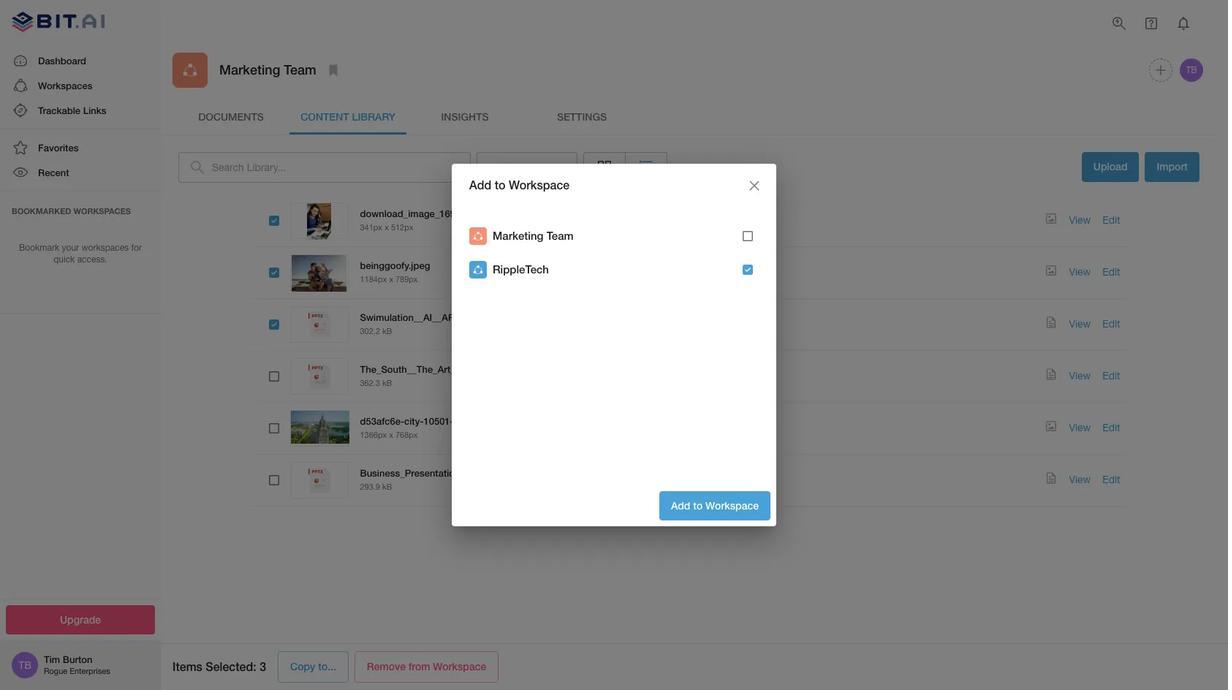 Task type: locate. For each thing, give the bounding box(es) containing it.
3 edit from the top
[[1103, 318, 1120, 330]]

3 view from the top
[[1069, 318, 1091, 330]]

all content
[[489, 161, 541, 173]]

workspaces
[[73, 206, 131, 215]]

for
[[131, 242, 142, 253]]

5 edit link from the top
[[1103, 422, 1120, 433]]

0 vertical spatial tb
[[1186, 65, 1197, 75]]

1 vertical spatial team
[[547, 229, 574, 242]]

workspace inside 'button'
[[433, 660, 486, 673]]

x for beinggoofy.jpeg
[[389, 275, 393, 284]]

team left bookmark image
[[284, 62, 316, 78]]

x right 341px
[[385, 223, 389, 232]]

download_image_1697754168778.png
[[360, 207, 528, 219]]

x left 768px
[[389, 430, 393, 439]]

tab list containing documents
[[173, 99, 1206, 135]]

the_south__the_art_of_the_cypress.pptx
[[360, 363, 546, 375]]

1 vertical spatial to
[[693, 499, 703, 512]]

kb right 302.2
[[382, 327, 392, 335]]

bookmarked workspaces
[[12, 206, 131, 215]]

team
[[284, 62, 316, 78], [547, 229, 574, 242]]

1 edit link from the top
[[1103, 214, 1120, 226]]

download_image_1697754168778.png 341px x 512px
[[360, 207, 528, 232]]

view link for beinggoofy.jpeg
[[1069, 266, 1091, 278]]

content
[[301, 110, 349, 123], [504, 161, 541, 173]]

1 edit from the top
[[1103, 214, 1120, 226]]

marketing up the documents
[[219, 62, 280, 78]]

x down beinggoofy.jpeg
[[389, 275, 393, 284]]

swimulation__ai__ar__vr__vi__and_haptic_feedback.pptx 302.2 kb
[[360, 311, 625, 335]]

import
[[1157, 160, 1188, 173]]

6 view link from the top
[[1069, 474, 1091, 485]]

1 vertical spatial content
[[504, 161, 541, 173]]

beinggoofy.jpeg 1184px x 789px
[[360, 259, 430, 284]]

dashboard
[[38, 55, 86, 66]]

marketing team up the documents
[[219, 62, 316, 78]]

workspace inside button
[[706, 499, 759, 512]]

edit link
[[1103, 214, 1120, 226], [1103, 266, 1120, 278], [1103, 318, 1120, 330], [1103, 370, 1120, 381], [1103, 422, 1120, 433], [1103, 474, 1120, 485]]

marketing inside add to workspace dialog
[[493, 229, 544, 242]]

city-
[[404, 415, 424, 427]]

marketing
[[219, 62, 280, 78], [493, 229, 544, 242]]

2 vertical spatial x
[[389, 430, 393, 439]]

2 vertical spatial workspace
[[433, 660, 486, 673]]

1 vertical spatial marketing team
[[493, 229, 574, 242]]

kb right "362.3"
[[382, 379, 392, 387]]

362.3
[[360, 379, 380, 387]]

edit for business_presentation_for_serious_business.pptx
[[1103, 474, 1120, 485]]

remove from workspace button
[[354, 652, 499, 683]]

0 vertical spatial kb
[[382, 327, 392, 335]]

0 horizontal spatial tb
[[18, 659, 31, 671]]

341px
[[360, 223, 382, 232]]

tb inside button
[[1186, 65, 1197, 75]]

5 view link from the top
[[1069, 422, 1091, 433]]

content right all
[[504, 161, 541, 173]]

rogue
[[44, 667, 67, 676]]

1 vertical spatial tb
[[18, 659, 31, 671]]

workspaces
[[38, 80, 92, 91]]

1 horizontal spatial add to workspace
[[671, 499, 759, 512]]

1 horizontal spatial marketing
[[493, 229, 544, 242]]

3 kb from the top
[[382, 482, 392, 491]]

content down bookmark image
[[301, 110, 349, 123]]

10501-
[[424, 415, 454, 427]]

tim burton rogue enterprises
[[44, 654, 110, 676]]

1 horizontal spatial workspace
[[509, 178, 570, 192]]

kb right the 293.9
[[382, 482, 392, 491]]

to inside button
[[693, 499, 703, 512]]

2 kb from the top
[[382, 379, 392, 387]]

3 view link from the top
[[1069, 318, 1091, 330]]

1 vertical spatial add to workspace
[[671, 499, 759, 512]]

6 edit link from the top
[[1103, 474, 1120, 485]]

6 view from the top
[[1069, 474, 1091, 485]]

kb for the_south__the_art_of_the_cypress.pptx
[[382, 379, 392, 387]]

5 view from the top
[[1069, 422, 1091, 433]]

6 edit from the top
[[1103, 474, 1120, 485]]

1 horizontal spatial content
[[504, 161, 541, 173]]

view link
[[1069, 214, 1091, 226], [1069, 266, 1091, 278], [1069, 318, 1091, 330], [1069, 370, 1091, 381], [1069, 422, 1091, 433], [1069, 474, 1091, 485]]

view for the_south__the_art_of_the_cypress.pptx
[[1069, 370, 1091, 381]]

5 edit from the top
[[1103, 422, 1120, 433]]

recent button
[[0, 160, 161, 185]]

1 horizontal spatial team
[[547, 229, 574, 242]]

view for business_presentation_for_serious_business.pptx
[[1069, 474, 1091, 485]]

edit for the_south__the_art_of_the_cypress.pptx
[[1103, 370, 1120, 381]]

1 horizontal spatial marketing team
[[493, 229, 574, 242]]

4 edit link from the top
[[1103, 370, 1120, 381]]

add to workspace inside button
[[671, 499, 759, 512]]

0 horizontal spatial marketing
[[219, 62, 280, 78]]

0 horizontal spatial marketing team
[[219, 62, 316, 78]]

team inside add to workspace dialog
[[547, 229, 574, 242]]

kb
[[382, 327, 392, 335], [382, 379, 392, 387], [382, 482, 392, 491]]

add
[[469, 178, 491, 192], [671, 499, 690, 512]]

2 view from the top
[[1069, 266, 1091, 278]]

1 vertical spatial kb
[[382, 379, 392, 387]]

trackable
[[38, 105, 80, 116]]

0 vertical spatial content
[[301, 110, 349, 123]]

edit link for business_presentation_for_serious_business.pptx
[[1103, 474, 1120, 485]]

edit for beinggoofy.jpeg
[[1103, 266, 1120, 278]]

view for swimulation__ai__ar__vr__vi__and_haptic_feedback.pptx
[[1069, 318, 1091, 330]]

copy
[[290, 660, 315, 673]]

789px
[[396, 275, 418, 284]]

2 edit link from the top
[[1103, 266, 1120, 278]]

0 vertical spatial team
[[284, 62, 316, 78]]

documents
[[198, 110, 264, 123]]

add to workspace button
[[659, 491, 771, 521]]

2 edit from the top
[[1103, 266, 1120, 278]]

4 view from the top
[[1069, 370, 1091, 381]]

x inside beinggoofy.jpeg 1184px x 789px
[[389, 275, 393, 284]]

workspaces button
[[0, 73, 161, 98]]

items
[[173, 660, 202, 674]]

1366px
[[360, 430, 387, 439]]

workspace
[[509, 178, 570, 192], [706, 499, 759, 512], [433, 660, 486, 673]]

kb inside business_presentation_for_serious_business.pptx 293.9 kb
[[382, 482, 392, 491]]

0 vertical spatial add to workspace
[[469, 178, 570, 192]]

kb inside the_south__the_art_of_the_cypress.pptx 362.3 kb
[[382, 379, 392, 387]]

marketing team
[[219, 62, 316, 78], [493, 229, 574, 242]]

1 vertical spatial marketing
[[493, 229, 544, 242]]

2 horizontal spatial workspace
[[706, 499, 759, 512]]

1 view link from the top
[[1069, 214, 1091, 226]]

tb
[[1186, 65, 1197, 75], [18, 659, 31, 671]]

1184px
[[360, 275, 387, 284]]

upload
[[1094, 160, 1128, 173]]

upgrade button
[[6, 605, 155, 635]]

group
[[583, 152, 667, 183]]

view
[[1069, 214, 1091, 226], [1069, 266, 1091, 278], [1069, 318, 1091, 330], [1069, 370, 1091, 381], [1069, 422, 1091, 433], [1069, 474, 1091, 485]]

1 vertical spatial x
[[389, 275, 393, 284]]

3 edit link from the top
[[1103, 318, 1120, 330]]

x inside d53afc6e-city-10501-171d052ebcc.jpg 1366px x 768px
[[389, 430, 393, 439]]

marketing team up rippletech
[[493, 229, 574, 242]]

kb inside swimulation__ai__ar__vr__vi__and_haptic_feedback.pptx 302.2 kb
[[382, 327, 392, 335]]

edit link for d53afc6e-city-10501-171d052ebcc.jpg
[[1103, 422, 1120, 433]]

1 horizontal spatial tb
[[1186, 65, 1197, 75]]

1 horizontal spatial add
[[671, 499, 690, 512]]

marketing up rippletech
[[493, 229, 544, 242]]

1 view from the top
[[1069, 214, 1091, 226]]

business_presentation_for_serious_business.pptx 293.9 kb
[[360, 467, 582, 491]]

tab list
[[173, 99, 1206, 135]]

2 view link from the top
[[1069, 266, 1091, 278]]

4 edit from the top
[[1103, 370, 1120, 381]]

your
[[62, 242, 79, 253]]

0 horizontal spatial to
[[495, 178, 506, 192]]

1 vertical spatial add
[[671, 499, 690, 512]]

171d052ebcc.jpg
[[454, 415, 529, 427]]

2 vertical spatial kb
[[382, 482, 392, 491]]

0 horizontal spatial workspace
[[433, 660, 486, 673]]

team up rippletech
[[547, 229, 574, 242]]

marketing team inside add to workspace dialog
[[493, 229, 574, 242]]

edit for swimulation__ai__ar__vr__vi__and_haptic_feedback.pptx
[[1103, 318, 1120, 330]]

to
[[495, 178, 506, 192], [693, 499, 703, 512]]

0 vertical spatial marketing
[[219, 62, 280, 78]]

x
[[385, 223, 389, 232], [389, 275, 393, 284], [389, 430, 393, 439]]

view link for business_presentation_for_serious_business.pptx
[[1069, 474, 1091, 485]]

edit
[[1103, 214, 1120, 226], [1103, 266, 1120, 278], [1103, 318, 1120, 330], [1103, 370, 1120, 381], [1103, 422, 1120, 433], [1103, 474, 1120, 485]]

x inside download_image_1697754168778.png 341px x 512px
[[385, 223, 389, 232]]

upgrade
[[60, 613, 101, 625]]

from
[[409, 660, 430, 673]]

library
[[352, 110, 395, 123]]

4 view link from the top
[[1069, 370, 1091, 381]]

0 vertical spatial x
[[385, 223, 389, 232]]

1 vertical spatial workspace
[[706, 499, 759, 512]]

edit link for download_image_1697754168778.png
[[1103, 214, 1120, 226]]

add to workspace
[[469, 178, 570, 192], [671, 499, 759, 512]]

the_south__the_art_of_the_cypress.pptx 362.3 kb
[[360, 363, 546, 387]]

x for download_image_1697754168778.png
[[385, 223, 389, 232]]

upload button
[[1082, 152, 1139, 183], [1082, 152, 1139, 182]]

0 vertical spatial add
[[469, 178, 491, 192]]

tb button
[[1178, 56, 1206, 84]]

1 horizontal spatial to
[[693, 499, 703, 512]]

1 kb from the top
[[382, 327, 392, 335]]

enterprises
[[70, 667, 110, 676]]



Task type: describe. For each thing, give the bounding box(es) containing it.
workspace for "add to workspace" button
[[706, 499, 759, 512]]

768px
[[396, 430, 418, 439]]

burton
[[63, 654, 92, 665]]

0 vertical spatial workspace
[[509, 178, 570, 192]]

workspace for remove from workspace 'button' at the bottom left
[[433, 660, 486, 673]]

edit link for beinggoofy.jpeg
[[1103, 266, 1120, 278]]

3
[[260, 660, 266, 674]]

trackable links button
[[0, 98, 161, 123]]

copy to...
[[290, 660, 336, 673]]

settings link
[[523, 99, 640, 135]]

edit link for the_south__the_art_of_the_cypress.pptx
[[1103, 370, 1120, 381]]

view for beinggoofy.jpeg
[[1069, 266, 1091, 278]]

import button
[[1145, 152, 1200, 182]]

0 horizontal spatial add
[[469, 178, 491, 192]]

content library
[[301, 110, 395, 123]]

insights
[[441, 110, 489, 123]]

view for d53afc6e-city-10501-171d052ebcc.jpg
[[1069, 422, 1091, 433]]

remove
[[367, 660, 406, 673]]

favorites button
[[0, 135, 161, 160]]

copy to... button
[[278, 652, 349, 683]]

selected:
[[206, 660, 256, 674]]

kb for business_presentation_for_serious_business.pptx
[[382, 482, 392, 491]]

d53afc6e-
[[360, 415, 404, 427]]

content inside button
[[504, 161, 541, 173]]

all content button
[[477, 152, 577, 183]]

add to workspace dialog
[[452, 164, 776, 527]]

content library link
[[290, 99, 406, 135]]

0 horizontal spatial team
[[284, 62, 316, 78]]

view link for d53afc6e-city-10501-171d052ebcc.jpg
[[1069, 422, 1091, 433]]

items selected: 3
[[173, 660, 266, 674]]

workspaces
[[81, 242, 129, 253]]

settings
[[557, 110, 607, 123]]

bookmark
[[19, 242, 59, 253]]

recent
[[38, 167, 69, 179]]

trackable links
[[38, 105, 106, 116]]

0 vertical spatial marketing team
[[219, 62, 316, 78]]

view link for swimulation__ai__ar__vr__vi__and_haptic_feedback.pptx
[[1069, 318, 1091, 330]]

beinggoofy.jpeg
[[360, 259, 430, 271]]

access.
[[77, 255, 107, 265]]

swimulation__ai__ar__vr__vi__and_haptic_feedback.pptx
[[360, 311, 625, 323]]

tim
[[44, 654, 60, 665]]

view link for the_south__the_art_of_the_cypress.pptx
[[1069, 370, 1091, 381]]

to...
[[318, 660, 336, 673]]

dashboard button
[[0, 48, 161, 73]]

0 horizontal spatial add to workspace
[[469, 178, 570, 192]]

favorites
[[38, 142, 79, 154]]

512px
[[391, 223, 413, 232]]

bookmark your workspaces for quick access.
[[19, 242, 142, 265]]

all
[[489, 161, 501, 173]]

0 vertical spatial to
[[495, 178, 506, 192]]

documents link
[[173, 99, 290, 135]]

add inside button
[[671, 499, 690, 512]]

Search Library... search field
[[212, 152, 471, 183]]

business_presentation_for_serious_business.pptx
[[360, 467, 582, 479]]

quick
[[54, 255, 75, 265]]

kb for swimulation__ai__ar__vr__vi__and_haptic_feedback.pptx
[[382, 327, 392, 335]]

edit for d53afc6e-city-10501-171d052ebcc.jpg
[[1103, 422, 1120, 433]]

rippletech
[[493, 263, 549, 276]]

bookmarked
[[12, 206, 71, 215]]

edit link for swimulation__ai__ar__vr__vi__and_haptic_feedback.pptx
[[1103, 318, 1120, 330]]

0 horizontal spatial content
[[301, 110, 349, 123]]

293.9
[[360, 482, 380, 491]]

view link for download_image_1697754168778.png
[[1069, 214, 1091, 226]]

links
[[83, 105, 106, 116]]

302.2
[[360, 327, 380, 335]]

remove from workspace
[[367, 660, 486, 673]]

view for download_image_1697754168778.png
[[1069, 214, 1091, 226]]

insights link
[[406, 99, 523, 135]]

edit for download_image_1697754168778.png
[[1103, 214, 1120, 226]]

bookmark image
[[324, 61, 342, 79]]

d53afc6e-city-10501-171d052ebcc.jpg 1366px x 768px
[[360, 415, 529, 439]]



Task type: vqa. For each thing, say whether or not it's contained in the screenshot.
the topmost Bit
no



